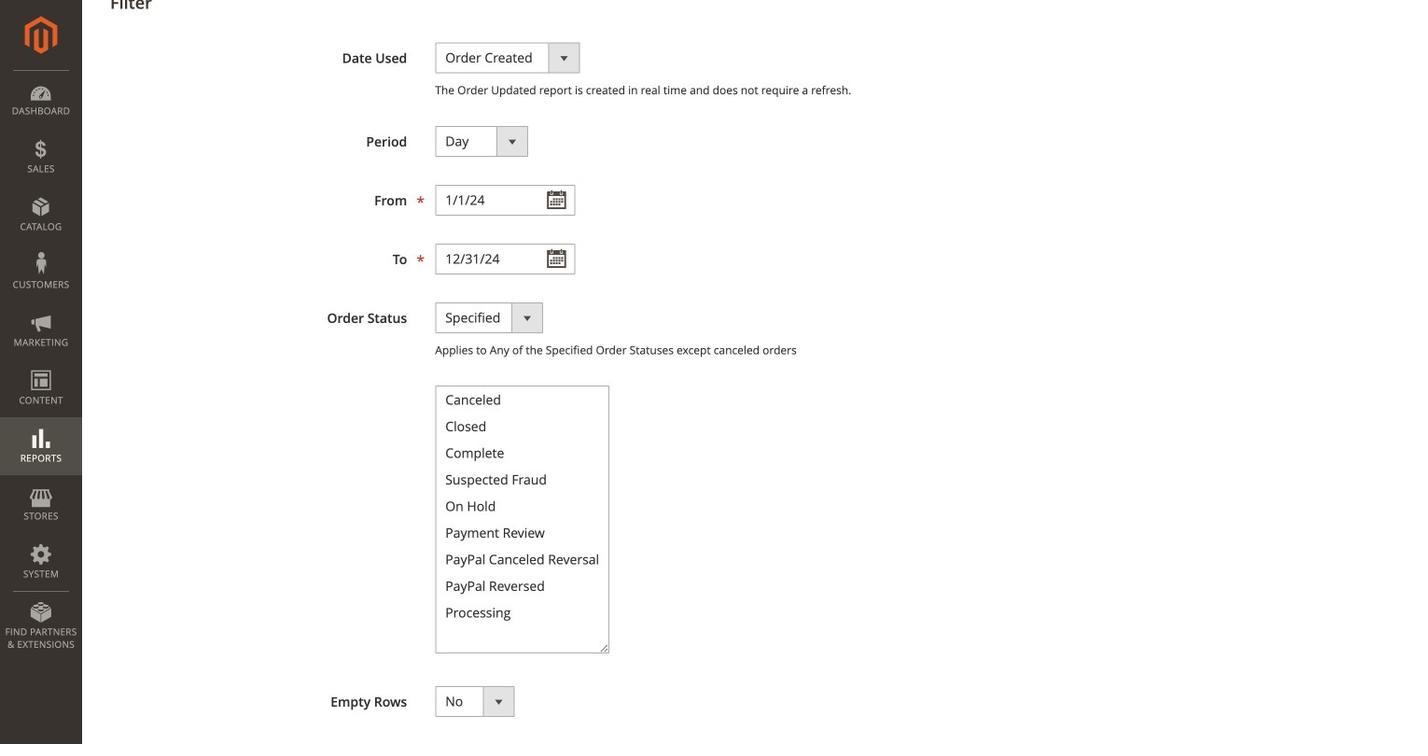 Task type: locate. For each thing, give the bounding box(es) containing it.
None text field
[[435, 185, 575, 216]]

None text field
[[435, 244, 575, 274]]

menu bar
[[0, 70, 82, 660]]

magento admin panel image
[[25, 16, 57, 54]]



